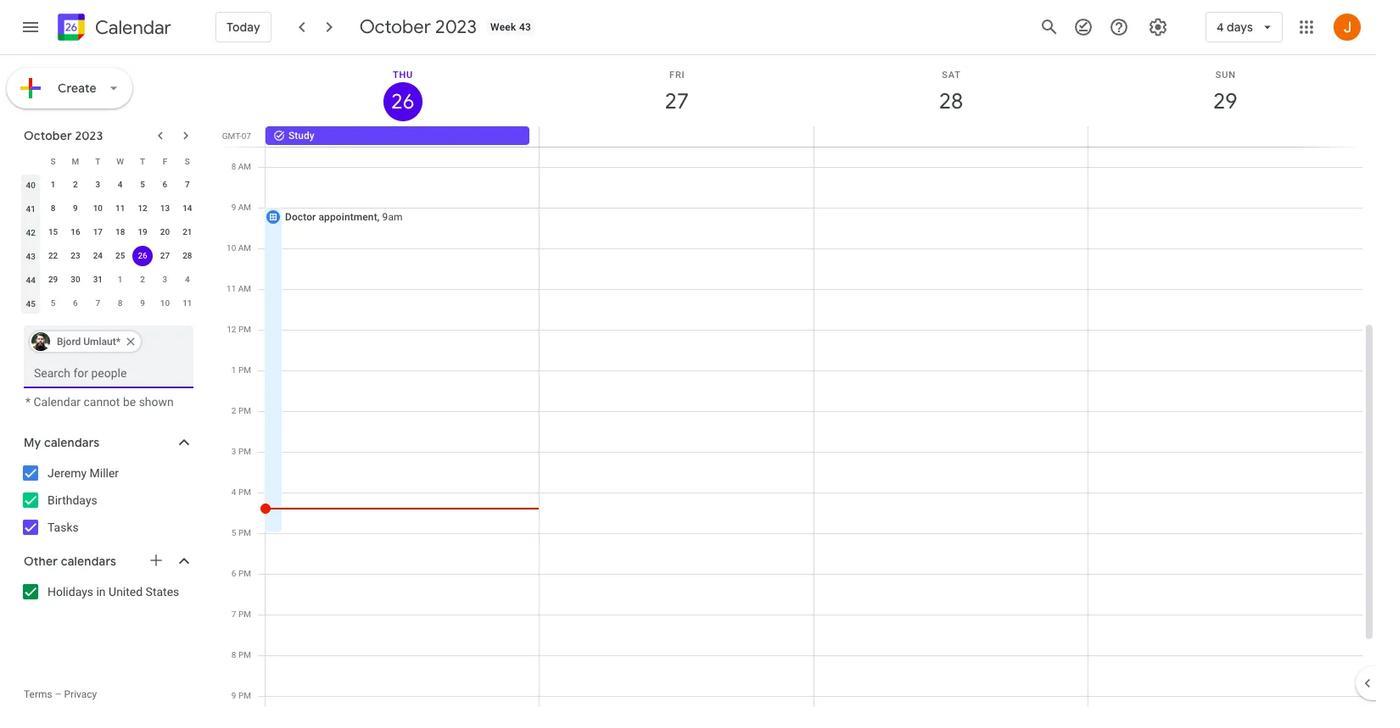 Task type: describe. For each thing, give the bounding box(es) containing it.
row containing 1
[[20, 173, 199, 197]]

f
[[163, 157, 167, 166]]

birthdays
[[48, 494, 97, 508]]

1 horizontal spatial 26
[[390, 88, 413, 115]]

25
[[115, 251, 125, 261]]

thu
[[393, 70, 413, 81]]

pm for 2 pm
[[238, 407, 251, 416]]

holidays
[[48, 586, 93, 599]]

am for 9 am
[[238, 203, 251, 212]]

pm for 9 pm
[[238, 692, 251, 701]]

pm for 1 pm
[[238, 366, 251, 375]]

miller
[[90, 467, 119, 480]]

pm for 7 pm
[[238, 610, 251, 620]]

24
[[93, 251, 103, 261]]

settings menu image
[[1148, 17, 1169, 37]]

tasks
[[48, 521, 79, 535]]

calendars for my calendars
[[44, 435, 100, 451]]

9 for 9 am
[[231, 203, 236, 212]]

1 for november 1 element
[[118, 275, 123, 284]]

1 s from the left
[[51, 157, 56, 166]]

14 element
[[177, 199, 198, 219]]

15 element
[[43, 222, 63, 243]]

,
[[377, 211, 380, 223]]

grid containing 27
[[217, 55, 1377, 708]]

row containing 22
[[20, 244, 199, 268]]

today
[[227, 20, 260, 35]]

26 link
[[383, 82, 422, 121]]

1 horizontal spatial october
[[360, 15, 431, 39]]

* calendar cannot be shown
[[25, 396, 174, 409]]

22
[[48, 251, 58, 261]]

26 cell
[[131, 244, 154, 268]]

november 4 element
[[177, 270, 198, 290]]

11 am
[[227, 284, 251, 294]]

3 for 3 pm
[[232, 447, 236, 457]]

in
[[96, 586, 106, 599]]

november 11 element
[[177, 294, 198, 314]]

0 vertical spatial 7
[[185, 180, 190, 189]]

19
[[138, 227, 147, 237]]

0 vertical spatial 1
[[51, 180, 56, 189]]

calendar element
[[54, 10, 171, 48]]

pm for 8 pm
[[238, 651, 251, 660]]

create button
[[7, 68, 132, 109]]

18
[[115, 227, 125, 237]]

07
[[242, 132, 251, 141]]

cannot
[[84, 396, 120, 409]]

none search field containing * calendar cannot be shown
[[0, 319, 211, 409]]

november 1 element
[[110, 270, 130, 290]]

am for 8 am
[[238, 162, 251, 171]]

november 6 element
[[65, 294, 86, 314]]

9 for november 9 element
[[140, 299, 145, 308]]

fri
[[670, 70, 685, 81]]

am for 11 am
[[238, 284, 251, 294]]

be
[[123, 396, 136, 409]]

week 43
[[491, 21, 532, 33]]

my
[[24, 435, 41, 451]]

11 for 11 element
[[115, 204, 125, 213]]

1 vertical spatial october
[[24, 128, 72, 143]]

1 horizontal spatial october 2023
[[360, 15, 477, 39]]

3 cell from the left
[[1088, 126, 1362, 147]]

6 for 6 pm
[[232, 570, 236, 579]]

4 days
[[1217, 20, 1254, 35]]

–
[[55, 689, 62, 701]]

gmt-07
[[222, 132, 251, 141]]

4 pm
[[232, 488, 251, 497]]

9am
[[382, 211, 403, 223]]

1 vertical spatial october 2023
[[24, 128, 103, 143]]

10 for 10 am
[[227, 244, 236, 253]]

0 vertical spatial 28
[[938, 87, 963, 115]]

20
[[160, 227, 170, 237]]

united
[[109, 586, 143, 599]]

holidays in united states
[[48, 586, 179, 599]]

jeremy
[[48, 467, 87, 480]]

october 2023 grid
[[16, 149, 199, 316]]

12 pm
[[227, 325, 251, 334]]

15
[[48, 227, 58, 237]]

today button
[[216, 7, 271, 48]]

other calendars
[[24, 554, 116, 570]]

6 for november 6 element
[[73, 299, 78, 308]]

10 am
[[227, 244, 251, 253]]

13
[[160, 204, 170, 213]]

3 for november 3 element
[[163, 275, 167, 284]]

0 vertical spatial 2023
[[436, 15, 477, 39]]

12 for 12
[[138, 204, 147, 213]]

29 inside grid
[[1213, 87, 1237, 115]]

add other calendars image
[[148, 553, 165, 570]]

27 inside grid
[[664, 87, 688, 115]]

8 am
[[231, 162, 251, 171]]

4 down the w
[[118, 180, 123, 189]]

privacy link
[[64, 689, 97, 701]]

shown
[[139, 396, 174, 409]]

main drawer image
[[20, 17, 41, 37]]

1 cell from the left
[[540, 126, 814, 147]]

other
[[24, 554, 58, 570]]

sun
[[1216, 70, 1237, 81]]

17 element
[[88, 222, 108, 243]]

my calendars
[[24, 435, 100, 451]]

21 element
[[177, 222, 198, 243]]

17
[[93, 227, 103, 237]]

8 for 8 pm
[[232, 651, 236, 660]]

doctor appointment , 9am
[[285, 211, 403, 223]]

11 for november 11 element at left
[[183, 299, 192, 308]]

28 link
[[932, 82, 971, 121]]

november 8 element
[[110, 294, 130, 314]]

3 pm
[[232, 447, 251, 457]]

25 element
[[110, 246, 130, 267]]

28 inside october 2023 grid
[[183, 251, 192, 261]]

* for *
[[116, 336, 121, 348]]

2 pm
[[232, 407, 251, 416]]

29 link
[[1207, 82, 1246, 121]]

10 for 10 element
[[93, 204, 103, 213]]

19 element
[[132, 222, 153, 243]]

my calendars button
[[3, 430, 211, 457]]

23 element
[[65, 246, 86, 267]]

row containing 15
[[20, 221, 199, 244]]

gmt-
[[222, 132, 242, 141]]

* for * calendar cannot be shown
[[25, 396, 31, 409]]

calendars for other calendars
[[61, 554, 116, 570]]

4 for november 4 element
[[185, 275, 190, 284]]

5 for november 5 element
[[51, 299, 56, 308]]

create
[[58, 81, 97, 96]]

40
[[26, 180, 36, 190]]

1 t from the left
[[95, 157, 100, 166]]

45
[[26, 299, 36, 309]]

28 element
[[177, 246, 198, 267]]

27 inside row group
[[160, 251, 170, 261]]

7 for november 7 element
[[95, 299, 100, 308]]

0 vertical spatial 3
[[95, 180, 100, 189]]

1 pm
[[232, 366, 251, 375]]

44
[[26, 275, 36, 285]]

pm for 6 pm
[[238, 570, 251, 579]]

november 2 element
[[132, 270, 153, 290]]

selected people list box
[[24, 326, 194, 358]]



Task type: locate. For each thing, give the bounding box(es) containing it.
pm for 3 pm
[[238, 447, 251, 457]]

3 right november 2 element on the top left of page
[[163, 275, 167, 284]]

6 row from the top
[[20, 268, 199, 292]]

27 element
[[155, 246, 175, 267]]

1 vertical spatial 5
[[51, 299, 56, 308]]

4
[[1217, 20, 1225, 35], [118, 180, 123, 189], [185, 275, 190, 284], [232, 488, 236, 497]]

0 horizontal spatial 2
[[73, 180, 78, 189]]

1 horizontal spatial 1
[[118, 275, 123, 284]]

7 row from the top
[[20, 292, 199, 316]]

am down 07
[[238, 162, 251, 171]]

* inside the bjord umlaut, selected option
[[116, 336, 121, 348]]

0 horizontal spatial 11
[[115, 204, 125, 213]]

12 for 12 pm
[[227, 325, 236, 334]]

1 horizontal spatial calendar
[[95, 16, 171, 39]]

1 horizontal spatial 3
[[163, 275, 167, 284]]

1 horizontal spatial 2
[[140, 275, 145, 284]]

november 5 element
[[43, 294, 63, 314]]

row containing 8
[[20, 197, 199, 221]]

26 right 25
[[138, 251, 147, 261]]

3 pm from the top
[[238, 407, 251, 416]]

1 horizontal spatial 43
[[519, 21, 532, 33]]

12 element
[[132, 199, 153, 219]]

27 down fri on the left of page
[[664, 87, 688, 115]]

9 left 10 element
[[73, 204, 78, 213]]

8 for november 8 element
[[118, 299, 123, 308]]

6 down 5 pm
[[232, 570, 236, 579]]

5 for 5 pm
[[232, 529, 236, 538]]

am up "12 pm"
[[238, 284, 251, 294]]

2
[[73, 180, 78, 189], [140, 275, 145, 284], [232, 407, 236, 416]]

12 left 13
[[138, 204, 147, 213]]

1 horizontal spatial *
[[116, 336, 121, 348]]

12 inside grid
[[227, 325, 236, 334]]

10 up 11 am
[[227, 244, 236, 253]]

bjord umlaut, selected option
[[28, 329, 143, 356]]

8 up 9 pm
[[232, 651, 236, 660]]

pm down 8 pm in the left of the page
[[238, 692, 251, 701]]

None search field
[[0, 319, 211, 409]]

t right the w
[[140, 157, 145, 166]]

1 horizontal spatial 5
[[140, 180, 145, 189]]

7 right november 6 element
[[95, 299, 100, 308]]

0 horizontal spatial 3
[[95, 180, 100, 189]]

9 left november 10 element
[[140, 299, 145, 308]]

1
[[51, 180, 56, 189], [118, 275, 123, 284], [232, 366, 236, 375]]

4 pm from the top
[[238, 447, 251, 457]]

0 vertical spatial 2
[[73, 180, 78, 189]]

2 cell from the left
[[814, 126, 1088, 147]]

2 horizontal spatial 10
[[227, 244, 236, 253]]

43
[[519, 21, 532, 33], [26, 252, 36, 261]]

16
[[71, 227, 80, 237]]

1 down "12 pm"
[[232, 366, 236, 375]]

pm
[[238, 325, 251, 334], [238, 366, 251, 375], [238, 407, 251, 416], [238, 447, 251, 457], [238, 488, 251, 497], [238, 529, 251, 538], [238, 570, 251, 579], [238, 610, 251, 620], [238, 651, 251, 660], [238, 692, 251, 701]]

2 row from the top
[[20, 173, 199, 197]]

1 horizontal spatial s
[[185, 157, 190, 166]]

october 2023 up thu
[[360, 15, 477, 39]]

9 am
[[231, 203, 251, 212]]

10 left 11 element
[[93, 204, 103, 213]]

16 element
[[65, 222, 86, 243]]

8
[[231, 162, 236, 171], [51, 204, 56, 213], [118, 299, 123, 308], [232, 651, 236, 660]]

row group
[[20, 173, 199, 316]]

8 pm
[[232, 651, 251, 660]]

s right f
[[185, 157, 190, 166]]

calendars up in
[[61, 554, 116, 570]]

24 element
[[88, 246, 108, 267]]

2 am from the top
[[238, 203, 251, 212]]

calendar up create
[[95, 16, 171, 39]]

1 pm from the top
[[238, 325, 251, 334]]

8 left november 9 element
[[118, 299, 123, 308]]

0 horizontal spatial s
[[51, 157, 56, 166]]

5 pm from the top
[[238, 488, 251, 497]]

2 right november 1 element
[[140, 275, 145, 284]]

pm for 4 pm
[[238, 488, 251, 497]]

calendar heading
[[92, 16, 171, 39]]

2 t from the left
[[140, 157, 145, 166]]

3 up 10 element
[[95, 180, 100, 189]]

29 inside 29 element
[[48, 275, 58, 284]]

4 down 3 pm
[[232, 488, 236, 497]]

0 vertical spatial calendar
[[95, 16, 171, 39]]

row group containing 1
[[20, 173, 199, 316]]

7 up 14
[[185, 180, 190, 189]]

5 left november 6 element
[[51, 299, 56, 308]]

1 horizontal spatial 7
[[185, 180, 190, 189]]

1 vertical spatial 28
[[183, 251, 192, 261]]

0 horizontal spatial october
[[24, 128, 72, 143]]

4 inside dropdown button
[[1217, 20, 1225, 35]]

* up search for people text field
[[116, 336, 121, 348]]

9 up '10 am'
[[231, 203, 236, 212]]

0 vertical spatial 29
[[1213, 87, 1237, 115]]

1 vertical spatial 12
[[227, 325, 236, 334]]

18 element
[[110, 222, 130, 243]]

0 horizontal spatial 2023
[[75, 128, 103, 143]]

october up m
[[24, 128, 72, 143]]

pm down 3 pm
[[238, 488, 251, 497]]

1 vertical spatial 2023
[[75, 128, 103, 143]]

4 inside grid
[[232, 488, 236, 497]]

2 vertical spatial 6
[[232, 570, 236, 579]]

2 horizontal spatial 1
[[232, 366, 236, 375]]

pm down "1 pm"
[[238, 407, 251, 416]]

0 vertical spatial 10
[[93, 204, 103, 213]]

october
[[360, 15, 431, 39], [24, 128, 72, 143]]

2 pm from the top
[[238, 366, 251, 375]]

0 vertical spatial 27
[[664, 87, 688, 115]]

* up my
[[25, 396, 31, 409]]

43 right week
[[519, 21, 532, 33]]

pm up 6 pm
[[238, 529, 251, 538]]

11
[[115, 204, 125, 213], [227, 284, 236, 294], [183, 299, 192, 308]]

1 right 31
[[118, 275, 123, 284]]

0 horizontal spatial 26
[[138, 251, 147, 261]]

1 vertical spatial 1
[[118, 275, 123, 284]]

appointment
[[319, 211, 377, 223]]

5
[[140, 180, 145, 189], [51, 299, 56, 308], [232, 529, 236, 538]]

0 vertical spatial 11
[[115, 204, 125, 213]]

0 vertical spatial october
[[360, 15, 431, 39]]

november 10 element
[[155, 294, 175, 314]]

1 vertical spatial 43
[[26, 252, 36, 261]]

cell
[[540, 126, 814, 147], [814, 126, 1088, 147], [1088, 126, 1362, 147]]

1 horizontal spatial 2023
[[436, 15, 477, 39]]

11 right 10 element
[[115, 204, 125, 213]]

1 vertical spatial 27
[[160, 251, 170, 261]]

12 inside row group
[[138, 204, 147, 213]]

october 2023
[[360, 15, 477, 39], [24, 128, 103, 143]]

26, today element
[[132, 246, 153, 267]]

1 horizontal spatial 11
[[183, 299, 192, 308]]

43 left "22" 'element'
[[26, 252, 36, 261]]

pm up 4 pm
[[238, 447, 251, 457]]

0 vertical spatial 12
[[138, 204, 147, 213]]

11 inside 11 element
[[115, 204, 125, 213]]

2 inside grid
[[232, 407, 236, 416]]

1 horizontal spatial 10
[[160, 299, 170, 308]]

0 horizontal spatial 27
[[160, 251, 170, 261]]

study
[[289, 130, 315, 142]]

row containing s
[[20, 149, 199, 173]]

0 horizontal spatial 29
[[48, 275, 58, 284]]

2 horizontal spatial 3
[[232, 447, 236, 457]]

2 horizontal spatial 2
[[232, 407, 236, 416]]

3
[[95, 180, 100, 189], [163, 275, 167, 284], [232, 447, 236, 457]]

2023 up m
[[75, 128, 103, 143]]

october 2023 up m
[[24, 128, 103, 143]]

27
[[664, 87, 688, 115], [160, 251, 170, 261]]

1 row from the top
[[20, 149, 199, 173]]

states
[[146, 586, 179, 599]]

30
[[71, 275, 80, 284]]

0 horizontal spatial t
[[95, 157, 100, 166]]

0 horizontal spatial calendar
[[34, 396, 81, 409]]

6 pm from the top
[[238, 529, 251, 538]]

9 down 8 pm in the left of the page
[[232, 692, 236, 701]]

1 vertical spatial calendar
[[34, 396, 81, 409]]

pm down 5 pm
[[238, 570, 251, 579]]

3 row from the top
[[20, 197, 199, 221]]

31
[[93, 275, 103, 284]]

29 left 30
[[48, 275, 58, 284]]

1 horizontal spatial 29
[[1213, 87, 1237, 115]]

1 vertical spatial 29
[[48, 275, 58, 284]]

1 right the '40'
[[51, 180, 56, 189]]

6 pm
[[232, 570, 251, 579]]

1 vertical spatial 11
[[227, 284, 236, 294]]

11 inside november 11 element
[[183, 299, 192, 308]]

0 vertical spatial calendars
[[44, 435, 100, 451]]

pm up "1 pm"
[[238, 325, 251, 334]]

1 horizontal spatial 28
[[938, 87, 963, 115]]

10 inside grid
[[227, 244, 236, 253]]

am down the 8 am
[[238, 203, 251, 212]]

cell down 28 link
[[814, 126, 1088, 147]]

grid
[[217, 55, 1377, 708]]

m
[[72, 157, 79, 166]]

43 inside october 2023 grid
[[26, 252, 36, 261]]

2 for 2 pm
[[232, 407, 236, 416]]

20 element
[[155, 222, 175, 243]]

november 3 element
[[155, 270, 175, 290]]

2 horizontal spatial 7
[[232, 610, 236, 620]]

31 element
[[88, 270, 108, 290]]

6 left november 7 element
[[73, 299, 78, 308]]

14
[[183, 204, 192, 213]]

0 horizontal spatial 43
[[26, 252, 36, 261]]

5 down 4 pm
[[232, 529, 236, 538]]

thu 26
[[390, 70, 413, 115]]

5 up 12 element
[[140, 180, 145, 189]]

1 am from the top
[[238, 162, 251, 171]]

4 for 4 days
[[1217, 20, 1225, 35]]

1 horizontal spatial 6
[[163, 180, 167, 189]]

row containing 29
[[20, 268, 199, 292]]

3 am from the top
[[238, 244, 251, 253]]

0 horizontal spatial october 2023
[[24, 128, 103, 143]]

3 up 4 pm
[[232, 447, 236, 457]]

2 vertical spatial 1
[[232, 366, 236, 375]]

2 vertical spatial 3
[[232, 447, 236, 457]]

privacy
[[64, 689, 97, 701]]

week
[[491, 21, 517, 33]]

4 right november 3 element
[[185, 275, 190, 284]]

2 horizontal spatial 11
[[227, 284, 236, 294]]

2 up 3 pm
[[232, 407, 236, 416]]

days
[[1227, 20, 1254, 35]]

s left m
[[51, 157, 56, 166]]

10
[[93, 204, 103, 213], [227, 244, 236, 253], [160, 299, 170, 308]]

9 for 9 pm
[[232, 692, 236, 701]]

8 down gmt-
[[231, 162, 236, 171]]

am for 10 am
[[238, 244, 251, 253]]

w
[[117, 157, 124, 166]]

4 days button
[[1206, 7, 1283, 48]]

29 element
[[43, 270, 63, 290]]

1 for 1 pm
[[232, 366, 236, 375]]

0 horizontal spatial 5
[[51, 299, 56, 308]]

7 pm
[[232, 610, 251, 620]]

0 horizontal spatial 7
[[95, 299, 100, 308]]

41
[[26, 204, 36, 213]]

2 vertical spatial 5
[[232, 529, 236, 538]]

8 for 8 am
[[231, 162, 236, 171]]

1 vertical spatial 3
[[163, 275, 167, 284]]

1 vertical spatial 26
[[138, 251, 147, 261]]

30 element
[[65, 270, 86, 290]]

10 for november 10 element
[[160, 299, 170, 308]]

6 down f
[[163, 180, 167, 189]]

2 s from the left
[[185, 157, 190, 166]]

pm for 12 pm
[[238, 325, 251, 334]]

1 vertical spatial *
[[25, 396, 31, 409]]

1 horizontal spatial 27
[[664, 87, 688, 115]]

0 horizontal spatial 10
[[93, 204, 103, 213]]

am down 9 am
[[238, 244, 251, 253]]

29
[[1213, 87, 1237, 115], [48, 275, 58, 284]]

0 horizontal spatial 28
[[183, 251, 192, 261]]

27 link
[[658, 82, 697, 121]]

pm for 5 pm
[[238, 529, 251, 538]]

calendars up jeremy
[[44, 435, 100, 451]]

28 down 'sat'
[[938, 87, 963, 115]]

2 vertical spatial 10
[[160, 299, 170, 308]]

29 down sun
[[1213, 87, 1237, 115]]

4 am from the top
[[238, 284, 251, 294]]

13 element
[[155, 199, 175, 219]]

1 horizontal spatial t
[[140, 157, 145, 166]]

*
[[116, 336, 121, 348], [25, 396, 31, 409]]

42
[[26, 228, 36, 237]]

row group inside october 2023 grid
[[20, 173, 199, 316]]

sun 29
[[1213, 70, 1237, 115]]

0 vertical spatial 26
[[390, 88, 413, 115]]

jeremy miller
[[48, 467, 119, 480]]

2 inside november 2 element
[[140, 275, 145, 284]]

8 pm from the top
[[238, 610, 251, 620]]

8 right 41 on the left top of the page
[[51, 204, 56, 213]]

pm up 9 pm
[[238, 651, 251, 660]]

october up thu
[[360, 15, 431, 39]]

7 pm from the top
[[238, 570, 251, 579]]

10 pm from the top
[[238, 692, 251, 701]]

2023 left week
[[436, 15, 477, 39]]

study row
[[258, 126, 1377, 147]]

11 for 11 am
[[227, 284, 236, 294]]

4 for 4 pm
[[232, 488, 236, 497]]

study button
[[266, 126, 530, 145]]

26 down thu
[[390, 88, 413, 115]]

2 down m
[[73, 180, 78, 189]]

26 inside cell
[[138, 251, 147, 261]]

pm down 6 pm
[[238, 610, 251, 620]]

terms link
[[24, 689, 52, 701]]

9
[[231, 203, 236, 212], [73, 204, 78, 213], [140, 299, 145, 308], [232, 692, 236, 701]]

1 vertical spatial 7
[[95, 299, 100, 308]]

8 inside november 8 element
[[118, 299, 123, 308]]

sat 28
[[938, 70, 963, 115]]

11 inside grid
[[227, 284, 236, 294]]

1 horizontal spatial 12
[[227, 325, 236, 334]]

11 element
[[110, 199, 130, 219]]

0 horizontal spatial 1
[[51, 180, 56, 189]]

21
[[183, 227, 192, 237]]

cell down 27 link
[[540, 126, 814, 147]]

9 pm from the top
[[238, 651, 251, 660]]

0 vertical spatial october 2023
[[360, 15, 477, 39]]

pm up '2 pm'
[[238, 366, 251, 375]]

11 right november 10 element
[[183, 299, 192, 308]]

Search for people text field
[[34, 358, 183, 389]]

0 vertical spatial *
[[116, 336, 121, 348]]

4 row from the top
[[20, 221, 199, 244]]

5 row from the top
[[20, 244, 199, 268]]

28 right '27' element
[[183, 251, 192, 261]]

28
[[938, 87, 963, 115], [183, 251, 192, 261]]

november 9 element
[[132, 294, 153, 314]]

0 horizontal spatial 12
[[138, 204, 147, 213]]

12 down 11 am
[[227, 325, 236, 334]]

cell down 29 link
[[1088, 126, 1362, 147]]

1 vertical spatial 2
[[140, 275, 145, 284]]

doctor
[[285, 211, 316, 223]]

1 vertical spatial calendars
[[61, 554, 116, 570]]

7 for 7 pm
[[232, 610, 236, 620]]

2 vertical spatial 7
[[232, 610, 236, 620]]

9 pm
[[232, 692, 251, 701]]

7 up 8 pm in the left of the page
[[232, 610, 236, 620]]

0 horizontal spatial *
[[25, 396, 31, 409]]

my calendars list
[[3, 460, 211, 542]]

1 inside grid
[[232, 366, 236, 375]]

2 vertical spatial 2
[[232, 407, 236, 416]]

november 7 element
[[88, 294, 108, 314]]

11 down '10 am'
[[227, 284, 236, 294]]

2 vertical spatial 11
[[183, 299, 192, 308]]

2 for november 2 element on the top left of page
[[140, 275, 145, 284]]

10 element
[[88, 199, 108, 219]]

7
[[185, 180, 190, 189], [95, 299, 100, 308], [232, 610, 236, 620]]

0 vertical spatial 6
[[163, 180, 167, 189]]

1 vertical spatial 6
[[73, 299, 78, 308]]

0 horizontal spatial 6
[[73, 299, 78, 308]]

row
[[20, 149, 199, 173], [20, 173, 199, 197], [20, 197, 199, 221], [20, 221, 199, 244], [20, 244, 199, 268], [20, 268, 199, 292], [20, 292, 199, 316]]

other calendars button
[[3, 548, 211, 576]]

sat
[[942, 70, 961, 81]]

calendars
[[44, 435, 100, 451], [61, 554, 116, 570]]

23
[[71, 251, 80, 261]]

10 left november 11 element at left
[[160, 299, 170, 308]]

0 vertical spatial 5
[[140, 180, 145, 189]]

calendar up my calendars on the left
[[34, 396, 81, 409]]

t right m
[[95, 157, 100, 166]]

2 horizontal spatial 5
[[232, 529, 236, 538]]

27 right 26 cell
[[160, 251, 170, 261]]

5 pm
[[232, 529, 251, 538]]

row containing 5
[[20, 292, 199, 316]]

terms – privacy
[[24, 689, 97, 701]]

22 element
[[43, 246, 63, 267]]

t
[[95, 157, 100, 166], [140, 157, 145, 166]]

1 vertical spatial 10
[[227, 244, 236, 253]]

2 horizontal spatial 6
[[232, 570, 236, 579]]

4 left the days
[[1217, 20, 1225, 35]]

terms
[[24, 689, 52, 701]]

fri 27
[[664, 70, 688, 115]]

0 vertical spatial 43
[[519, 21, 532, 33]]



Task type: vqa. For each thing, say whether or not it's contained in the screenshot.


